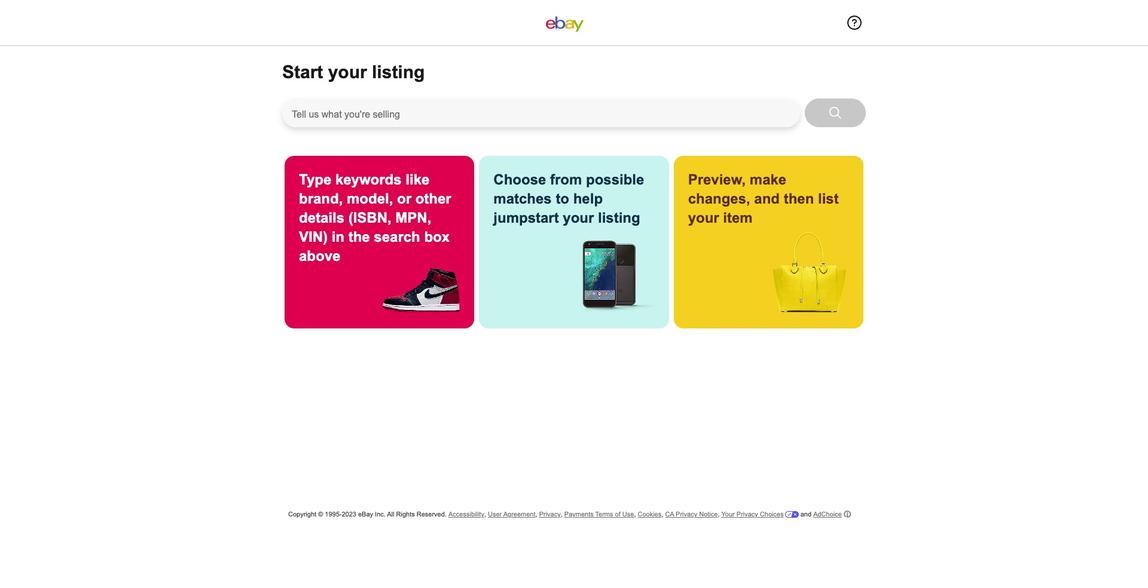Task type: vqa. For each thing, say whether or not it's contained in the screenshot.
Document
no



Task type: describe. For each thing, give the bounding box(es) containing it.
keywords
[[335, 172, 402, 188]]

privacy link
[[539, 511, 561, 518]]

preview, make changes, and then list your item
[[688, 172, 839, 226]]

ca
[[665, 511, 674, 518]]

6 , from the left
[[718, 511, 720, 518]]

©
[[318, 511, 323, 518]]

choices
[[760, 511, 784, 518]]

start
[[282, 62, 323, 82]]

to
[[556, 191, 569, 207]]

then
[[784, 191, 814, 207]]

cookies link
[[638, 511, 662, 518]]

4 , from the left
[[634, 511, 636, 518]]

5 , from the left
[[662, 511, 663, 518]]

your inside choose from possible matches to help jumpstart your listing
[[563, 210, 594, 226]]

payments terms of use link
[[564, 511, 634, 518]]

1 , from the left
[[484, 511, 486, 518]]

and adchoice
[[799, 511, 842, 518]]

adchoice link
[[813, 511, 851, 519]]

0 horizontal spatial your
[[328, 62, 367, 82]]

listing inside choose from possible matches to help jumpstart your listing
[[598, 210, 640, 226]]

image2 image
[[574, 229, 655, 313]]

matches
[[494, 191, 552, 207]]

brand,
[[299, 191, 343, 207]]

notice
[[699, 511, 718, 518]]

details
[[299, 210, 344, 226]]

choose
[[494, 172, 546, 188]]

user agreement link
[[488, 511, 536, 518]]

inc.
[[375, 511, 386, 518]]

changes,
[[688, 191, 750, 207]]

your
[[722, 511, 735, 518]]

your inside preview, make changes, and then list your item
[[688, 210, 719, 226]]

the
[[348, 229, 370, 245]]

jumpstart
[[494, 210, 559, 226]]

copyright
[[288, 511, 316, 518]]

above
[[299, 248, 340, 264]]

from
[[550, 172, 582, 188]]

your privacy choices link
[[722, 511, 799, 518]]

cookies
[[638, 511, 662, 518]]

agreement
[[503, 511, 536, 518]]

ebay
[[358, 511, 373, 518]]

and inside preview, make changes, and then list your item
[[754, 191, 780, 207]]

search
[[374, 229, 420, 245]]

start your listing
[[282, 62, 425, 82]]

other
[[415, 191, 451, 207]]

1 horizontal spatial and
[[801, 511, 812, 518]]

all
[[387, 511, 394, 518]]

adchoice
[[813, 511, 842, 518]]

rights
[[396, 511, 415, 518]]

(isbn,
[[348, 210, 392, 226]]



Task type: locate. For each thing, give the bounding box(es) containing it.
, left your
[[718, 511, 720, 518]]

privacy right your
[[737, 511, 758, 518]]

of
[[615, 511, 621, 518]]

listing
[[372, 62, 425, 82], [598, 210, 640, 226]]

privacy left payments
[[539, 511, 561, 518]]

box
[[424, 229, 450, 245]]

copyright © 1995-2023 ebay inc. all rights reserved. accessibility , user agreement , privacy , payments terms of use , cookies , ca privacy notice , your privacy choices
[[288, 511, 784, 518]]

1 vertical spatial and
[[801, 511, 812, 518]]

0 horizontal spatial and
[[754, 191, 780, 207]]

reserved.
[[417, 511, 447, 518]]

, left cookies
[[634, 511, 636, 518]]

preview,
[[688, 172, 746, 188]]

3 privacy from the left
[[737, 511, 758, 518]]

list
[[818, 191, 839, 207]]

item
[[723, 210, 753, 226]]

1 horizontal spatial your
[[563, 210, 594, 226]]

, left user
[[484, 511, 486, 518]]

mpn,
[[396, 210, 431, 226]]

possible
[[586, 172, 644, 188]]

0 horizontal spatial listing
[[372, 62, 425, 82]]

, left payments
[[561, 511, 563, 518]]

choose from possible matches to help jumpstart your listing
[[494, 172, 644, 226]]

like
[[406, 172, 430, 188]]

image3 image
[[769, 233, 849, 313]]

type
[[299, 172, 331, 188]]

use
[[622, 511, 634, 518]]

privacy right ca
[[676, 511, 697, 518]]

in
[[332, 229, 344, 245]]

2 horizontal spatial privacy
[[737, 511, 758, 518]]

vin)
[[299, 229, 328, 245]]

accessibility link
[[449, 511, 484, 518]]

privacy
[[539, 511, 561, 518], [676, 511, 697, 518], [737, 511, 758, 518]]

, left privacy link
[[536, 511, 537, 518]]

3 , from the left
[[561, 511, 563, 518]]

1 vertical spatial listing
[[598, 210, 640, 226]]

2 horizontal spatial your
[[688, 210, 719, 226]]

and
[[754, 191, 780, 207], [801, 511, 812, 518]]

1995-
[[325, 511, 342, 518]]

2023
[[342, 511, 356, 518]]

your down changes,
[[688, 210, 719, 226]]

or
[[397, 191, 411, 207]]

0 horizontal spatial privacy
[[539, 511, 561, 518]]

your down help
[[563, 210, 594, 226]]

image1 image
[[380, 266, 460, 313]]

0 vertical spatial and
[[754, 191, 780, 207]]

and down make
[[754, 191, 780, 207]]

1 horizontal spatial listing
[[598, 210, 640, 226]]

your right start at the top left
[[328, 62, 367, 82]]

type keywords like brand, model, or other details (isbn, mpn, vin) in the search box above
[[299, 172, 451, 264]]

2 , from the left
[[536, 511, 537, 518]]

ca privacy notice link
[[665, 511, 718, 518]]

and left adchoice
[[801, 511, 812, 518]]

0 vertical spatial listing
[[372, 62, 425, 82]]

payments
[[564, 511, 594, 518]]

2 privacy from the left
[[676, 511, 697, 518]]

model,
[[347, 191, 393, 207]]

make
[[750, 172, 787, 188]]

your
[[328, 62, 367, 82], [563, 210, 594, 226], [688, 210, 719, 226]]

help
[[573, 191, 603, 207]]

Tell us what you're selling text field
[[282, 99, 800, 127]]

user
[[488, 511, 502, 518]]

accessibility
[[449, 511, 484, 518]]

,
[[484, 511, 486, 518], [536, 511, 537, 518], [561, 511, 563, 518], [634, 511, 636, 518], [662, 511, 663, 518], [718, 511, 720, 518]]

, left ca
[[662, 511, 663, 518]]

terms
[[595, 511, 613, 518]]

1 horizontal spatial privacy
[[676, 511, 697, 518]]

1 privacy from the left
[[539, 511, 561, 518]]



